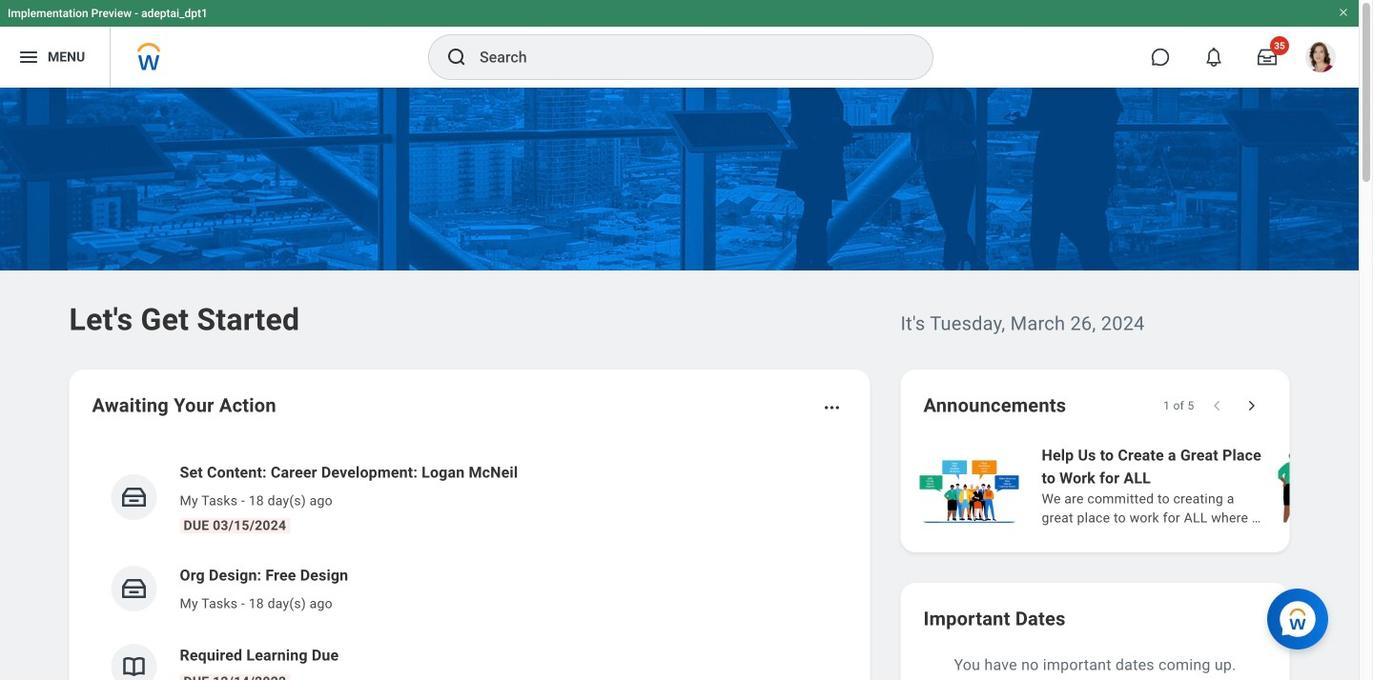 Task type: vqa. For each thing, say whether or not it's contained in the screenshot.
list
yes



Task type: describe. For each thing, give the bounding box(es) containing it.
Search Workday  search field
[[480, 36, 894, 78]]

chevron left small image
[[1208, 397, 1227, 416]]

1 horizontal spatial list
[[916, 443, 1373, 530]]

justify image
[[17, 46, 40, 69]]

inbox large image
[[1258, 48, 1277, 67]]

profile logan mcneil image
[[1306, 42, 1336, 76]]

close environment banner image
[[1338, 7, 1349, 18]]

notifications large image
[[1204, 48, 1224, 67]]

chevron right small image
[[1242, 397, 1261, 416]]

0 horizontal spatial list
[[92, 446, 847, 681]]



Task type: locate. For each thing, give the bounding box(es) containing it.
search image
[[445, 46, 468, 69]]

inbox image
[[120, 575, 148, 604]]

banner
[[0, 0, 1359, 88]]

related actions image
[[823, 399, 842, 418]]

status
[[1164, 399, 1194, 414]]

inbox image
[[120, 484, 148, 512]]

list
[[916, 443, 1373, 530], [92, 446, 847, 681]]

book open image
[[120, 653, 148, 681]]

main content
[[0, 88, 1373, 681]]



